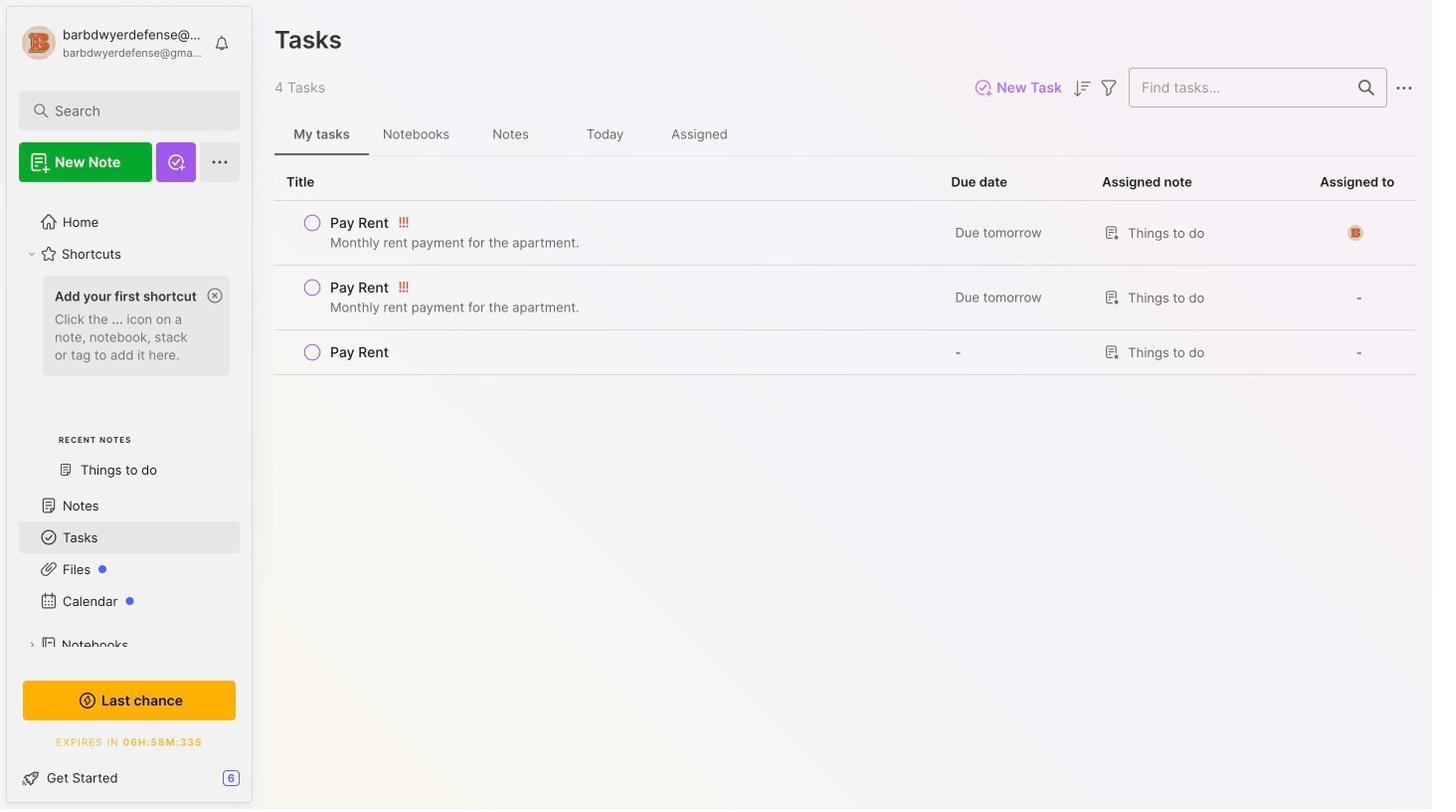 Task type: locate. For each thing, give the bounding box(es) containing it.
Help and Learning task checklist field
[[7, 762, 252, 794]]

none search field inside main element
[[55, 99, 213, 122]]

Account field
[[19, 23, 203, 63]]

row group
[[275, 201, 1417, 375]]

pay rent 0 cell
[[330, 213, 389, 233]]

group inside main element
[[19, 270, 240, 498]]

click to collapse image
[[251, 772, 266, 796]]

main element
[[0, 0, 259, 809]]

row
[[275, 201, 1417, 266], [287, 209, 928, 257], [275, 266, 1417, 330], [287, 274, 928, 321], [275, 330, 1417, 375], [287, 338, 928, 366]]

tree
[[7, 194, 252, 768]]

pay rent 1 cell
[[330, 278, 389, 298]]

expand notebooks image
[[26, 639, 38, 651]]

Filter tasks field
[[1098, 75, 1121, 100]]

Search text field
[[55, 102, 213, 120]]

group
[[19, 270, 240, 498]]

Find tasks… text field
[[1130, 71, 1347, 104]]

None search field
[[55, 99, 213, 122]]



Task type: describe. For each thing, give the bounding box(es) containing it.
more actions and view options image
[[1393, 76, 1417, 100]]

filter tasks image
[[1098, 76, 1121, 100]]

tree inside main element
[[7, 194, 252, 768]]

pay rent 2 cell
[[330, 342, 389, 362]]

Sort tasks by… field
[[1071, 76, 1095, 101]]

More actions and view options field
[[1388, 75, 1417, 100]]



Task type: vqa. For each thing, say whether or not it's contained in the screenshot.
the Click to collapse icon
yes



